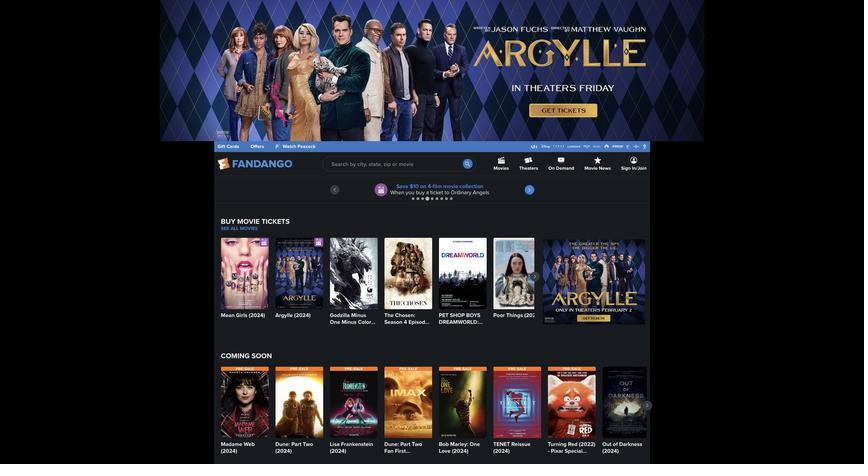 Task type: locate. For each thing, give the bounding box(es) containing it.
movies right all
[[240, 225, 258, 232]]

1 vertical spatial advertisement element
[[543, 240, 645, 325]]

buy
[[221, 216, 236, 227]]

save $10 on 4-film movie collection when you buy a ticket to ordinary angels
[[391, 183, 490, 197]]

gift box white image inside the "mean girls (2024)" link
[[260, 238, 269, 247]]

movies
[[494, 165, 509, 172], [240, 225, 258, 232]]

0 horizontal spatial two
[[303, 441, 313, 449]]

the chosen: season 4 episodes 1-3
[[385, 312, 431, 333]]

tenet
[[494, 441, 510, 449]]

0 vertical spatial movies
[[494, 165, 509, 172]]

dune: inside dune: part two (2024)
[[276, 441, 290, 449]]

(2024) inside out of darkness (2024)
[[603, 448, 619, 456]]

two
[[303, 441, 313, 449], [412, 441, 422, 449]]

dune: part two (2024) link
[[276, 368, 323, 456]]

(2024) inside godzilla minus one minus color (2024)
[[330, 326, 347, 333]]

0 horizontal spatial part
[[292, 441, 302, 449]]

ticket
[[431, 189, 444, 197]]

dune: for (2024)
[[276, 441, 290, 449]]

movie
[[585, 165, 598, 172], [237, 216, 260, 227]]

out of darkness (2024)
[[603, 441, 643, 456]]

gift box white image
[[260, 238, 269, 247], [315, 238, 323, 247]]

region containing madame web (2024)
[[221, 368, 653, 463]]

the chosen: season 4 episodes 1-3 poster image
[[385, 238, 432, 310]]

movie
[[444, 183, 459, 191]]

two for dune: part two fan first premieres in imax
[[412, 441, 422, 449]]

advertisement element
[[267, 53, 598, 138], [543, 240, 645, 325]]

fan
[[385, 448, 394, 456]]

offers
[[251, 143, 264, 150]]

select a slide to show tab list
[[214, 196, 651, 201]]

one left color
[[330, 319, 340, 327]]

1 dune: from the left
[[276, 441, 290, 449]]

dune:
[[276, 441, 290, 449], [385, 441, 399, 449]]

0 horizontal spatial one
[[330, 319, 340, 327]]

one for godzilla minus one minus color (2024)
[[330, 319, 340, 327]]

1 vertical spatial movies
[[240, 225, 258, 232]]

minus right godzilla
[[351, 312, 366, 320]]

bob marley: one love (2024) link
[[439, 368, 487, 456]]

theaters link
[[520, 152, 539, 176]]

mean girls (2024) poster image
[[221, 238, 269, 310]]

web
[[244, 441, 255, 449]]

$10
[[410, 183, 419, 191]]

2 gift box white image from the left
[[315, 238, 323, 247]]

two inside dune: part two fan first premieres in imax
[[412, 441, 422, 449]]

out of darkness (2024) link
[[603, 368, 651, 456]]

1 horizontal spatial movie
[[585, 165, 598, 172]]

mean
[[221, 312, 235, 320]]

poor things (2023) poster image
[[494, 238, 541, 310]]

girls
[[236, 312, 247, 320]]

2 dune: from the left
[[385, 441, 399, 449]]

bob
[[439, 441, 449, 449]]

save
[[397, 183, 409, 191]]

1 gift box white image from the left
[[260, 238, 269, 247]]

buy
[[416, 189, 425, 197]]

movies link
[[494, 152, 509, 176]]

see all movies link
[[221, 225, 258, 232]]

gift box white image inside argylle (2024) link
[[315, 238, 323, 247]]

minus
[[351, 312, 366, 320], [342, 319, 357, 327]]

movie left 'news'
[[585, 165, 598, 172]]

0 horizontal spatial dune:
[[276, 441, 290, 449]]

1-
[[385, 326, 389, 333]]

gift
[[218, 143, 225, 150]]

sign in/join link
[[622, 152, 647, 176]]

0 horizontal spatial movies
[[240, 225, 258, 232]]

argylle
[[276, 312, 293, 320]]

argylle (2024) link
[[276, 238, 323, 320]]

argylle (2024) poster image
[[276, 238, 323, 310]]

chosen:
[[395, 312, 416, 320]]

dune: for fan
[[385, 441, 399, 449]]

soon
[[252, 351, 272, 362]]

dune: right web
[[276, 441, 290, 449]]

1 part from the left
[[292, 441, 302, 449]]

0 vertical spatial region
[[214, 177, 651, 204]]

the chosen: season 4 episodes 1-3 link
[[385, 238, 432, 333]]

in/join
[[632, 165, 647, 172]]

1 vertical spatial region
[[221, 238, 541, 333]]

film
[[433, 183, 442, 191]]

one
[[330, 319, 340, 327], [470, 441, 480, 449]]

(2024)
[[249, 312, 265, 320], [294, 312, 311, 320], [330, 326, 347, 333], [221, 448, 237, 456], [276, 448, 292, 456], [330, 448, 347, 456], [452, 448, 469, 456], [494, 448, 510, 456], [603, 448, 619, 456]]

4
[[404, 319, 407, 327]]

tenet reissue (2024) link
[[494, 368, 541, 456]]

region
[[214, 177, 651, 204], [221, 238, 541, 333], [221, 368, 653, 463]]

dune: inside dune: part two fan first premieres in imax
[[385, 441, 399, 449]]

gift box white image for mean girls (2024)
[[260, 238, 269, 247]]

movies left theaters
[[494, 165, 509, 172]]

two up the in
[[412, 441, 422, 449]]

all
[[231, 225, 239, 232]]

godzilla minus one minus color (2024) poster image
[[330, 238, 378, 310]]

one right marley:
[[470, 441, 480, 449]]

dune: part two fan first premieres in imax link
[[385, 368, 432, 463]]

in
[[411, 455, 416, 463]]

1 horizontal spatial dune:
[[385, 441, 399, 449]]

two inside dune: part two (2024)
[[303, 441, 313, 449]]

on demand link
[[549, 152, 575, 176]]

(2024) inside bob marley: one love (2024)
[[452, 448, 469, 456]]

part
[[292, 441, 302, 449], [401, 441, 411, 449]]

first
[[395, 448, 406, 456]]

madame web (2024) poster image
[[221, 368, 269, 439]]

0 horizontal spatial movie
[[237, 216, 260, 227]]

when
[[391, 189, 405, 197]]

1 horizontal spatial one
[[470, 441, 480, 449]]

pet shop boys dreamworld: the greatest hits live at the royal arena copenhagen (2024) poster image
[[439, 238, 487, 310]]

dune: up premieres
[[385, 441, 399, 449]]

godzilla minus one minus color (2024) link
[[330, 238, 378, 333]]

bob marley: one love (2024) poster image
[[439, 368, 487, 439]]

1 horizontal spatial gift box white image
[[315, 238, 323, 247]]

2 vertical spatial region
[[221, 368, 653, 463]]

darkness
[[620, 441, 643, 449]]

1 vertical spatial one
[[470, 441, 480, 449]]

part inside dune: part two (2024)
[[292, 441, 302, 449]]

2 part from the left
[[401, 441, 411, 449]]

gift box white image for argylle (2024)
[[315, 238, 323, 247]]

None search field
[[323, 156, 477, 172]]

part inside dune: part two fan first premieres in imax
[[401, 441, 411, 449]]

watch
[[283, 143, 297, 150]]

movie right 'buy'
[[237, 216, 260, 227]]

0 vertical spatial advertisement element
[[267, 53, 598, 138]]

two left lisa
[[303, 441, 313, 449]]

ordinary
[[451, 189, 472, 197]]

of
[[613, 441, 618, 449]]

argylle (2024)
[[276, 312, 311, 320]]

dune: part two (2024) poster image
[[276, 368, 323, 439]]

watch peacock link
[[276, 143, 316, 150]]

0 horizontal spatial gift box white image
[[260, 238, 269, 247]]

0 vertical spatial one
[[330, 319, 340, 327]]

coming soon
[[221, 351, 272, 362]]

minus left color
[[342, 319, 357, 327]]

1 horizontal spatial two
[[412, 441, 422, 449]]

sign in/join
[[622, 165, 647, 172]]

watch peacock
[[282, 143, 316, 150]]

madame
[[221, 441, 243, 449]]

2 two from the left
[[412, 441, 422, 449]]

part for fan
[[401, 441, 411, 449]]

3
[[389, 326, 392, 333]]

1 two from the left
[[303, 441, 313, 449]]

one inside bob marley: one love (2024)
[[470, 441, 480, 449]]

1 horizontal spatial part
[[401, 441, 411, 449]]

poor
[[494, 312, 505, 320]]

1 vertical spatial movie
[[237, 216, 260, 227]]

one inside godzilla minus one minus color (2024)
[[330, 319, 340, 327]]

(2024) inside dune: part two (2024)
[[276, 448, 292, 456]]



Task type: vqa. For each thing, say whether or not it's contained in the screenshot.
"Lisa Frankenstein (2024)" link
yes



Task type: describe. For each thing, give the bounding box(es) containing it.
(2024) inside argylle (2024) link
[[294, 312, 311, 320]]

see
[[221, 225, 229, 232]]

two for dune: part two (2024)
[[303, 441, 313, 449]]

lisa frankenstein (2024) link
[[330, 368, 378, 456]]

things
[[507, 312, 523, 320]]

bob marley: one love (2024)
[[439, 441, 480, 456]]

the
[[385, 312, 394, 320]]

tenet reissue (2024)
[[494, 441, 531, 456]]

(2024) inside tenet reissue (2024)
[[494, 448, 510, 456]]

madame web (2024) link
[[221, 368, 269, 456]]

gift cards
[[218, 143, 239, 150]]

dune: part two (2024)
[[276, 441, 313, 456]]

angels
[[473, 189, 490, 197]]

coming
[[221, 351, 250, 362]]

Search by city, state, zip or movie text field
[[323, 156, 477, 172]]

buy movie tickets see all movies
[[221, 216, 290, 232]]

madame web (2024)
[[221, 441, 255, 456]]

color
[[358, 319, 372, 327]]

you
[[406, 189, 415, 197]]

movie news
[[585, 165, 611, 172]]

out of darkness (2024) poster image
[[603, 368, 651, 439]]

region containing save $10 on 4-film movie collection when you buy a ticket to ordinary angels
[[214, 177, 651, 204]]

on
[[549, 165, 555, 172]]

(2023)
[[525, 312, 541, 320]]

imax
[[417, 455, 431, 463]]

on demand
[[549, 165, 575, 172]]

movie inside buy movie tickets see all movies
[[237, 216, 260, 227]]

(2024) inside "lisa frankenstein (2024)"
[[330, 448, 347, 456]]

dune: part two fan first premieres in imax poster image
[[385, 368, 432, 439]]

(2024) inside the "mean girls (2024)" link
[[249, 312, 265, 320]]

poor things (2023) link
[[494, 238, 541, 320]]

lisa frankenstein (2024) poster image
[[330, 368, 378, 439]]

mean girls (2024)
[[221, 312, 265, 320]]

4-
[[428, 183, 433, 191]]

peacock
[[298, 143, 316, 150]]

collection
[[460, 183, 484, 191]]

tickets
[[262, 216, 290, 227]]

(2024) inside madame web (2024)
[[221, 448, 237, 456]]

0 vertical spatial movie
[[585, 165, 598, 172]]

dune: part two fan first premieres in imax
[[385, 441, 431, 463]]

episodes
[[409, 319, 431, 327]]

movies inside buy movie tickets see all movies
[[240, 225, 258, 232]]

out
[[603, 441, 612, 449]]

tenet reissue (2024) poster image
[[494, 368, 541, 439]]

news
[[599, 165, 611, 172]]

demand
[[557, 165, 575, 172]]

sign
[[622, 165, 631, 172]]

offers link
[[251, 143, 264, 150]]

offer icon image
[[375, 184, 388, 197]]

part for (2024)
[[292, 441, 302, 449]]

theaters
[[520, 165, 539, 172]]

godzilla minus one minus color (2024)
[[330, 312, 372, 333]]

movie news link
[[585, 152, 611, 176]]

poor things (2023)
[[494, 312, 541, 320]]

on
[[420, 183, 427, 191]]

season
[[385, 319, 403, 327]]

mean girls (2024) link
[[221, 238, 269, 320]]

godzilla
[[330, 312, 350, 320]]

reissue
[[512, 441, 531, 449]]

gift cards link
[[218, 143, 239, 150]]

a
[[426, 189, 429, 197]]

to
[[445, 189, 450, 197]]

lisa frankenstein (2024)
[[330, 441, 373, 456]]

one for bob marley: one love (2024)
[[470, 441, 480, 449]]

1 horizontal spatial movies
[[494, 165, 509, 172]]

cards
[[227, 143, 239, 150]]

marley:
[[451, 441, 469, 449]]

region containing mean girls (2024)
[[221, 238, 541, 333]]

lisa
[[330, 441, 340, 449]]

love
[[439, 448, 451, 456]]

premieres
[[385, 455, 410, 463]]

turning red (2022) - pixar special theatrical engagement poster image
[[548, 368, 596, 439]]



